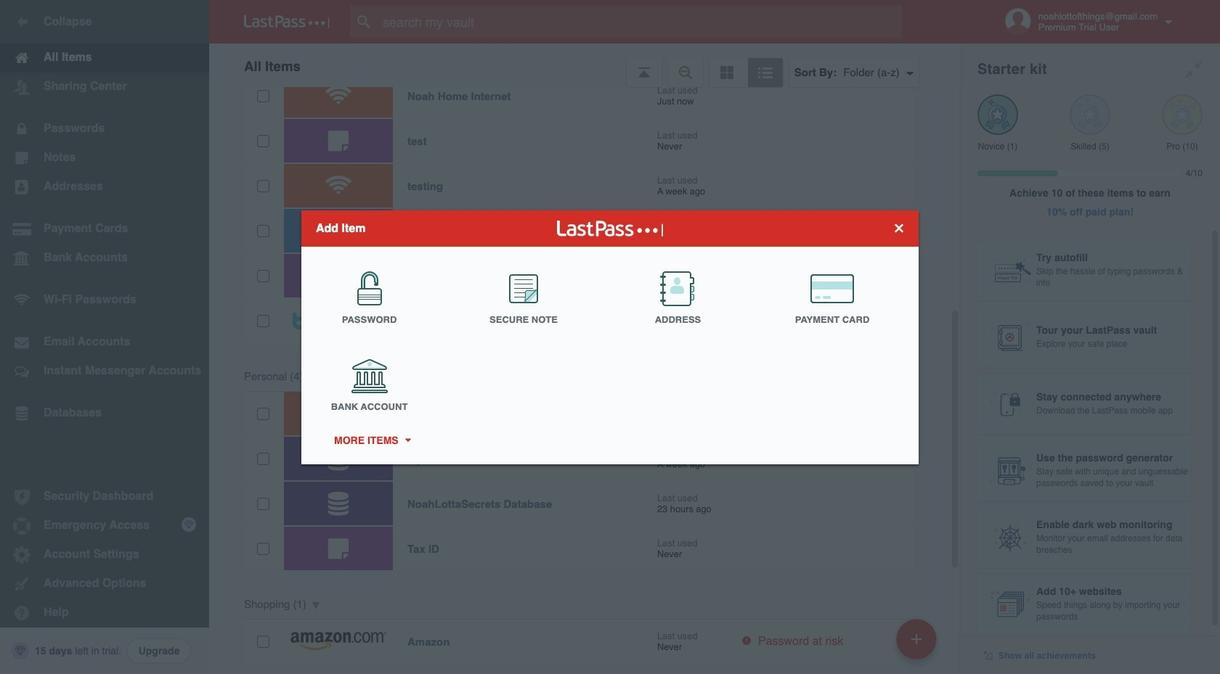 Task type: locate. For each thing, give the bounding box(es) containing it.
search my vault text field
[[350, 6, 931, 38]]

Search search field
[[350, 6, 931, 38]]

new item image
[[912, 635, 922, 645]]

dialog
[[301, 210, 919, 465]]



Task type: describe. For each thing, give the bounding box(es) containing it.
new item navigation
[[891, 615, 946, 675]]

vault options navigation
[[209, 44, 960, 87]]

lastpass image
[[244, 15, 330, 28]]

caret right image
[[403, 439, 413, 442]]

main navigation navigation
[[0, 0, 209, 675]]



Task type: vqa. For each thing, say whether or not it's contained in the screenshot.
text box
no



